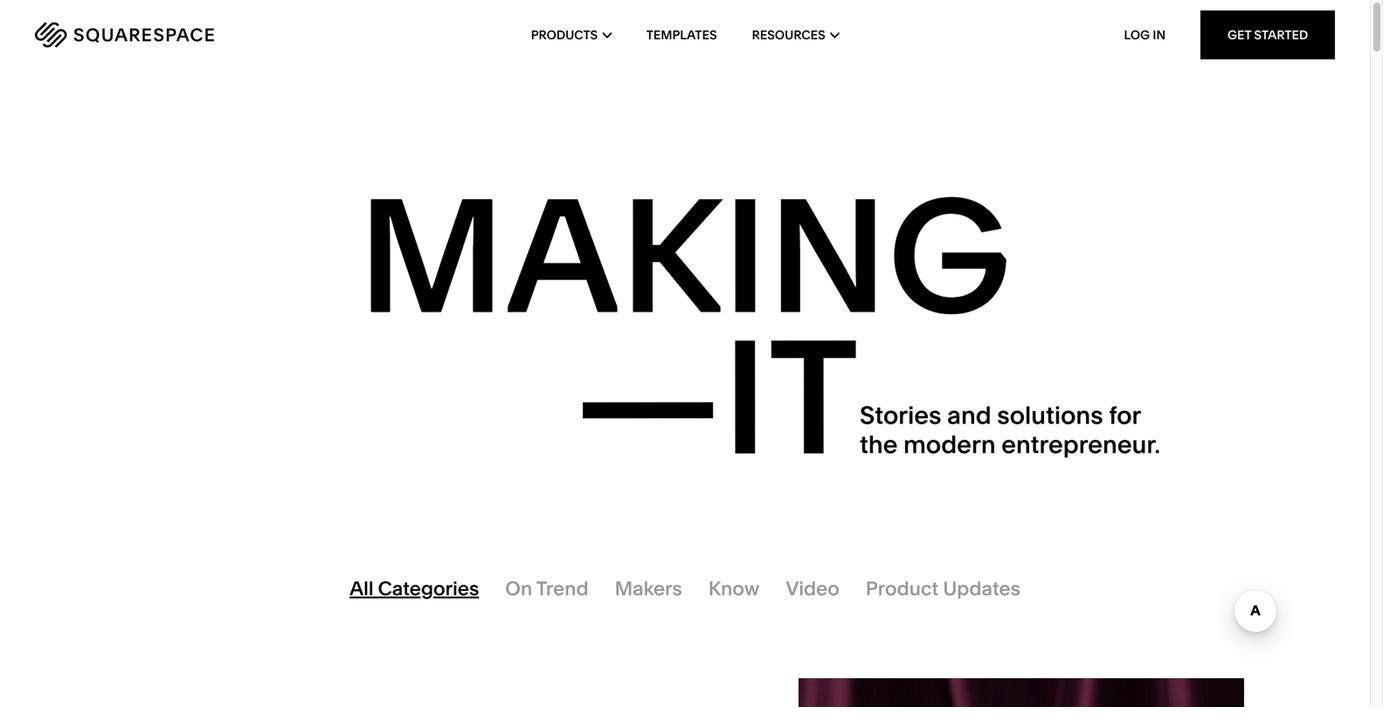Task type: locate. For each thing, give the bounding box(es) containing it.
and
[[947, 400, 991, 430]]

on
[[505, 577, 532, 601]]

all categories link
[[336, 567, 492, 611]]

get
[[1228, 28, 1251, 42]]

know link
[[695, 567, 773, 611]]

on trend link
[[492, 567, 602, 611]]

started
[[1254, 28, 1308, 42]]

resources
[[752, 28, 825, 42]]

solutions
[[997, 400, 1103, 430]]

products
[[531, 28, 598, 42]]

get started link
[[1201, 10, 1335, 59]]

for
[[1109, 400, 1141, 430]]

stories and solutions for the modern entrepreneur.
[[860, 400, 1160, 459]]

entrepreneur.
[[1001, 430, 1160, 459]]

product
[[866, 577, 939, 601]]

templates
[[646, 28, 717, 42]]

squarespace logo image
[[35, 22, 214, 48]]

stories
[[860, 400, 941, 430]]

log
[[1124, 28, 1150, 42]]

video
[[786, 577, 840, 601]]

categories
[[378, 577, 479, 601]]

product updates
[[866, 577, 1020, 601]]



Task type: vqa. For each thing, say whether or not it's contained in the screenshot.
KNOW on the right bottom of the page
yes



Task type: describe. For each thing, give the bounding box(es) containing it.
log             in
[[1124, 28, 1166, 42]]

updates
[[943, 577, 1020, 601]]

trend
[[536, 577, 589, 601]]

log             in link
[[1124, 28, 1166, 42]]

making
[[358, 159, 1012, 353]]

all
[[350, 577, 374, 601]]

makers
[[615, 577, 682, 601]]

squarespace logo link
[[35, 22, 295, 48]]

video link
[[773, 567, 853, 611]]

on trend
[[505, 577, 589, 601]]

get started
[[1228, 28, 1308, 42]]

templates link
[[646, 0, 717, 70]]

the
[[860, 430, 898, 459]]

modern
[[903, 430, 996, 459]]

know
[[708, 577, 760, 601]]

resources button
[[752, 0, 839, 70]]

product updates link
[[853, 567, 1034, 611]]

all categories
[[350, 577, 479, 601]]

—it
[[574, 301, 859, 494]]

makers link
[[602, 567, 695, 611]]

in
[[1153, 28, 1166, 42]]

products button
[[531, 0, 611, 70]]



